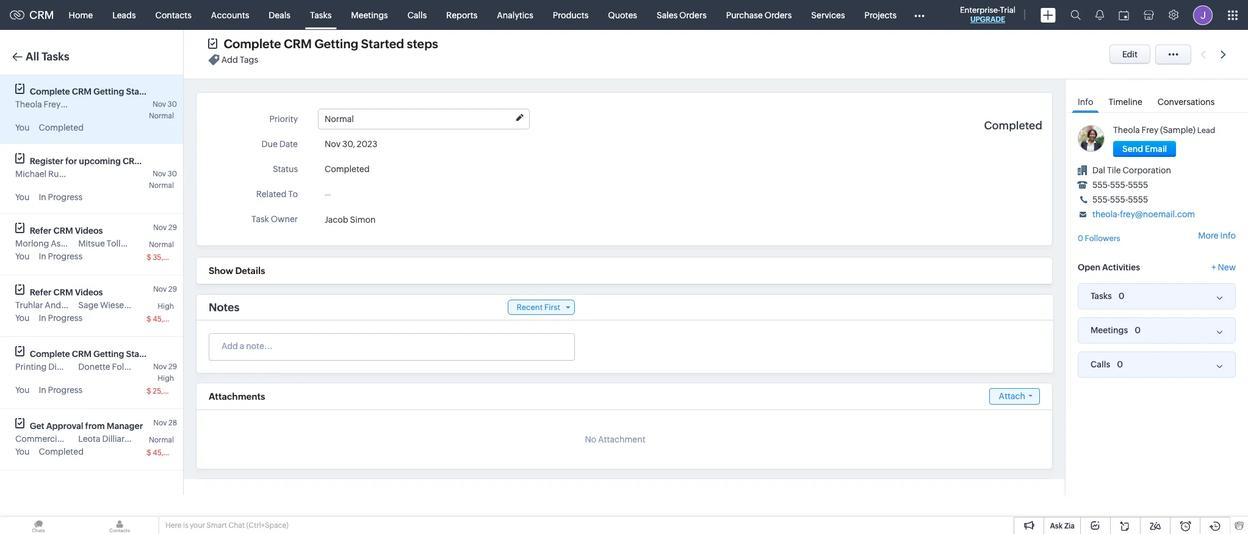 Task type: vqa. For each thing, say whether or not it's contained in the screenshot.
the Upgrade
yes



Task type: locate. For each thing, give the bounding box(es) containing it.
0 for meetings
[[1135, 325, 1141, 335]]

1 vertical spatial 555-555-5555
[[1092, 195, 1148, 204]]

3 in progress from the top
[[39, 313, 82, 323]]

new
[[1218, 262, 1236, 272]]

show details
[[209, 265, 265, 276]]

nov down webinars
[[153, 170, 166, 178]]

2 555-555-5555 from the top
[[1092, 195, 1148, 204]]

0 vertical spatial theola
[[15, 99, 42, 109]]

0 vertical spatial refer
[[30, 226, 52, 236]]

you down morlong
[[15, 251, 30, 261]]

reports link
[[437, 0, 487, 30]]

1 $ from the top
[[147, 253, 151, 262]]

nov 29 up the $ 35,000.00
[[153, 223, 177, 232]]

high down the $ 35,000.00
[[158, 302, 174, 311]]

$ 45,000.00 for leota dilliard (sample)
[[147, 449, 190, 457]]

0 horizontal spatial calls
[[408, 10, 427, 20]]

frey
[[44, 99, 61, 109], [1142, 125, 1159, 135]]

purchase
[[726, 10, 763, 20]]

2 vertical spatial steps
[[158, 349, 180, 359]]

profile element
[[1186, 0, 1220, 30]]

dimensions
[[48, 362, 95, 372]]

2 in progress from the top
[[39, 251, 82, 261]]

started up donette foller (sample)
[[126, 349, 156, 359]]

normal up webinars
[[149, 112, 174, 120]]

theola down timeline
[[1113, 125, 1140, 135]]

$ 45,000.00 down nov 28
[[147, 449, 190, 457]]

29 down 35,000.00
[[168, 285, 177, 294]]

0
[[1078, 234, 1083, 243], [1119, 291, 1125, 301], [1135, 325, 1141, 335], [1117, 359, 1123, 369]]

0 horizontal spatial orders
[[679, 10, 707, 20]]

0 vertical spatial 29
[[168, 223, 177, 232]]

6 you from the top
[[15, 447, 30, 457]]

2 vertical spatial started
[[126, 349, 156, 359]]

1 vertical spatial 5555
[[1128, 195, 1148, 204]]

crm down deals
[[284, 37, 312, 51]]

is
[[183, 521, 188, 530]]

orders inside purchase orders link
[[765, 10, 792, 20]]

0 horizontal spatial meetings
[[351, 10, 388, 20]]

complete up 'tags'
[[224, 37, 281, 51]]

0 vertical spatial tasks
[[310, 10, 332, 20]]

0 vertical spatial refer crm videos
[[30, 226, 103, 236]]

1 vertical spatial complete
[[30, 87, 70, 96]]

(sample) for theola frey (sample) normal
[[62, 99, 98, 109]]

2 $ from the top
[[147, 315, 151, 323]]

steps for complete crm getting started steps
[[407, 37, 438, 51]]

in progress down the ruta
[[39, 192, 82, 202]]

0 vertical spatial videos
[[75, 226, 103, 236]]

to
[[288, 189, 298, 199]]

$ left 25,000.00
[[147, 387, 151, 395]]

0 vertical spatial frey
[[44, 99, 61, 109]]

truhlar and truhlar attys
[[15, 300, 113, 310]]

2 refer crm videos from the top
[[30, 287, 103, 297]]

you
[[15, 123, 30, 132], [15, 192, 30, 202], [15, 251, 30, 261], [15, 313, 30, 323], [15, 385, 30, 395], [15, 447, 30, 457]]

truhlar left and
[[15, 300, 43, 310]]

zia
[[1064, 522, 1075, 530]]

complete up printing dimensions
[[30, 349, 70, 359]]

tasks up complete crm getting started steps
[[310, 10, 332, 20]]

theola frey (sample) lead
[[1113, 125, 1215, 135]]

(sample) for theola frey (sample) lead
[[1160, 125, 1196, 135]]

45,000.00 down 28 at the bottom left of the page
[[153, 449, 190, 457]]

1 high from the top
[[158, 302, 174, 311]]

$ down sage wieser (sample) at the bottom of the page
[[147, 315, 151, 323]]

0 vertical spatial complete
[[224, 37, 281, 51]]

refer crm videos up truhlar and truhlar attys
[[30, 287, 103, 297]]

upcoming
[[79, 156, 121, 166]]

4 in progress from the top
[[39, 385, 82, 395]]

2 vertical spatial getting
[[93, 349, 124, 359]]

3 you from the top
[[15, 251, 30, 261]]

get
[[30, 421, 44, 431]]

1 vertical spatial videos
[[75, 287, 103, 297]]

chats image
[[0, 517, 77, 534]]

(sample)
[[62, 99, 98, 109], [1160, 125, 1196, 135], [68, 169, 103, 179], [135, 239, 171, 248], [129, 300, 164, 310], [136, 362, 171, 372], [132, 434, 167, 444]]

in progress down truhlar and truhlar attys
[[39, 313, 82, 323]]

1 45,000.00 from the top
[[153, 315, 190, 323]]

0 vertical spatial high
[[158, 302, 174, 311]]

getting up "theola frey (sample) normal" on the left top
[[93, 87, 124, 96]]

meetings inside meetings link
[[351, 10, 388, 20]]

1 vertical spatial tasks
[[42, 50, 69, 63]]

(sample) for sage wieser (sample)
[[129, 300, 164, 310]]

progress for sage
[[48, 313, 82, 323]]

30,
[[342, 139, 355, 149]]

getting
[[314, 37, 358, 51], [93, 87, 124, 96], [93, 349, 124, 359]]

profile image
[[1193, 5, 1213, 25]]

crm up dimensions
[[72, 349, 91, 359]]

45,000.00 down sage wieser (sample) at the bottom of the page
[[153, 315, 190, 323]]

chat
[[229, 521, 245, 530]]

more info
[[1198, 231, 1236, 241]]

refer crm videos for and
[[30, 287, 103, 297]]

videos up "sage"
[[75, 287, 103, 297]]

steps inside complete crm getting started steps nov 30
[[158, 87, 180, 96]]

accounts link
[[201, 0, 259, 30]]

0 horizontal spatial tasks
[[42, 50, 69, 63]]

orders
[[679, 10, 707, 20], [765, 10, 792, 20]]

smart
[[207, 521, 227, 530]]

nov 29
[[153, 223, 177, 232], [153, 285, 177, 294]]

purchase orders
[[726, 10, 792, 20]]

2 progress from the top
[[48, 251, 82, 261]]

1 vertical spatial $ 45,000.00
[[147, 449, 190, 457]]

$
[[147, 253, 151, 262], [147, 315, 151, 323], [147, 387, 151, 395], [147, 449, 151, 457]]

0 vertical spatial meetings
[[351, 10, 388, 20]]

1 horizontal spatial meetings
[[1091, 325, 1128, 335]]

(sample) inside michael ruta (sample) normal
[[68, 169, 103, 179]]

nov inside complete crm getting started steps nov 29
[[153, 363, 167, 371]]

2 high from the top
[[158, 374, 174, 383]]

getting up foller
[[93, 349, 124, 359]]

$ down leota dilliard (sample)
[[147, 449, 151, 457]]

you down michael
[[15, 192, 30, 202]]

(sample) up for
[[62, 99, 98, 109]]

2 horizontal spatial tasks
[[1091, 291, 1112, 301]]

0 vertical spatial started
[[361, 37, 404, 51]]

frey down the all tasks
[[44, 99, 61, 109]]

in down michael
[[39, 192, 46, 202]]

orders right purchase
[[765, 10, 792, 20]]

lead
[[1197, 126, 1215, 135]]

3 29 from the top
[[168, 363, 177, 371]]

(sample) for mitsue tollner (sample)
[[135, 239, 171, 248]]

5 you from the top
[[15, 385, 30, 395]]

30 inside complete crm getting started steps nov 30
[[168, 100, 177, 109]]

in down morlong
[[39, 251, 46, 261]]

1 vertical spatial getting
[[93, 87, 124, 96]]

crm up associates at the top of the page
[[53, 226, 73, 236]]

1 vertical spatial refer
[[30, 287, 52, 297]]

1 vertical spatial frey
[[1142, 125, 1159, 135]]

crm
[[29, 9, 54, 21], [284, 37, 312, 51], [72, 87, 91, 96], [123, 156, 142, 166], [53, 226, 73, 236], [53, 287, 73, 297], [72, 349, 91, 359]]

no
[[585, 435, 596, 444]]

1 vertical spatial calls
[[1091, 359, 1110, 369]]

getting inside complete crm getting started steps nov 29
[[93, 349, 124, 359]]

complete down the all tasks
[[30, 87, 70, 96]]

ask
[[1050, 522, 1063, 530]]

refer for morlong
[[30, 226, 52, 236]]

555-
[[1092, 180, 1110, 190], [1110, 180, 1128, 190], [1092, 195, 1110, 204], [1110, 195, 1128, 204]]

in down printing
[[39, 385, 46, 395]]

(sample) up $ 25,000.00
[[136, 362, 171, 372]]

1 nov 29 from the top
[[153, 223, 177, 232]]

you for truhlar and truhlar attys
[[15, 313, 30, 323]]

started down meetings link
[[361, 37, 404, 51]]

orders right sales
[[679, 10, 707, 20]]

2 $ 45,000.00 from the top
[[147, 449, 190, 457]]

you down truhlar and truhlar attys
[[15, 313, 30, 323]]

services link
[[802, 0, 855, 30]]

nov inside complete crm getting started steps nov 30
[[153, 100, 166, 109]]

2 videos from the top
[[75, 287, 103, 297]]

deals
[[269, 10, 290, 20]]

started inside complete crm getting started steps nov 30
[[126, 87, 156, 96]]

info link
[[1072, 88, 1099, 113]]

projects link
[[855, 0, 906, 30]]

30 inside register for upcoming crm webinars nov 30
[[168, 170, 177, 178]]

tollner
[[107, 239, 134, 248]]

edit
[[1122, 49, 1138, 59]]

nov 29 down the $ 35,000.00
[[153, 285, 177, 294]]

your
[[190, 521, 205, 530]]

complete inside complete crm getting started steps nov 29
[[30, 349, 70, 359]]

previous record image
[[1201, 50, 1206, 58]]

2 in from the top
[[39, 251, 46, 261]]

1 $ 45,000.00 from the top
[[147, 315, 190, 323]]

orders inside sales orders "link"
[[679, 10, 707, 20]]

services
[[811, 10, 845, 20]]

(sample) down upcoming
[[68, 169, 103, 179]]

2 refer from the top
[[30, 287, 52, 297]]

30 down webinars
[[168, 170, 177, 178]]

2 vertical spatial 29
[[168, 363, 177, 371]]

normal down nov 28
[[149, 436, 174, 444]]

29 up 25,000.00
[[168, 363, 177, 371]]

normal
[[149, 112, 174, 120], [325, 114, 354, 124], [149, 181, 174, 190], [149, 240, 174, 249], [149, 436, 174, 444]]

30 up webinars
[[168, 100, 177, 109]]

michael ruta (sample) normal
[[15, 169, 174, 190]]

crm left webinars
[[123, 156, 142, 166]]

0 horizontal spatial info
[[1078, 97, 1093, 107]]

complete for complete crm getting started steps
[[224, 37, 281, 51]]

refer up morlong
[[30, 226, 52, 236]]

in
[[39, 192, 46, 202], [39, 251, 46, 261], [39, 313, 46, 323], [39, 385, 46, 395]]

tasks right all
[[42, 50, 69, 63]]

2 you from the top
[[15, 192, 30, 202]]

$ 45,000.00
[[147, 315, 190, 323], [147, 449, 190, 457]]

29 for mitsue tollner (sample)
[[168, 223, 177, 232]]

(sample) down nov 28
[[132, 434, 167, 444]]

progress down the ruta
[[48, 192, 82, 202]]

1 vertical spatial high
[[158, 374, 174, 383]]

info right more
[[1220, 231, 1236, 241]]

you down printing
[[15, 385, 30, 395]]

2 30 from the top
[[168, 170, 177, 178]]

1 29 from the top
[[168, 223, 177, 232]]

sales orders link
[[647, 0, 716, 30]]

(sample) right wieser
[[129, 300, 164, 310]]

high up $ 25,000.00
[[158, 374, 174, 383]]

sales
[[657, 10, 678, 20]]

nov up $ 25,000.00
[[153, 363, 167, 371]]

info left timeline
[[1078, 97, 1093, 107]]

0 vertical spatial steps
[[407, 37, 438, 51]]

0 horizontal spatial frey
[[44, 99, 61, 109]]

crm inside complete crm getting started steps nov 30
[[72, 87, 91, 96]]

$ for foller
[[147, 387, 151, 395]]

progress down truhlar and truhlar attys
[[48, 313, 82, 323]]

crm inside register for upcoming crm webinars nov 30
[[123, 156, 142, 166]]

michael
[[15, 169, 46, 179]]

status
[[273, 164, 298, 174]]

2023
[[357, 139, 377, 149]]

crm up truhlar and truhlar attys
[[53, 287, 73, 297]]

1 vertical spatial 45,000.00
[[153, 449, 190, 457]]

refer crm videos up associates at the top of the page
[[30, 226, 103, 236]]

started
[[361, 37, 404, 51], [126, 87, 156, 96], [126, 349, 156, 359]]

1 vertical spatial steps
[[158, 87, 180, 96]]

attachments
[[209, 391, 265, 402]]

0 horizontal spatial truhlar
[[15, 300, 43, 310]]

in progress for dimensions
[[39, 385, 82, 395]]

reports
[[446, 10, 477, 20]]

2 truhlar from the left
[[63, 300, 91, 310]]

(sample) left lead
[[1160, 125, 1196, 135]]

started inside complete crm getting started steps nov 29
[[126, 349, 156, 359]]

(sample) for donette foller (sample)
[[136, 362, 171, 372]]

getting inside complete crm getting started steps nov 30
[[93, 87, 124, 96]]

steps inside complete crm getting started steps nov 29
[[158, 349, 180, 359]]

crm up "theola frey (sample) normal" on the left top
[[72, 87, 91, 96]]

4 in from the top
[[39, 385, 46, 395]]

0 for calls
[[1117, 359, 1123, 369]]

meetings
[[351, 10, 388, 20], [1091, 325, 1128, 335]]

Other Modules field
[[906, 5, 933, 25]]

29 up 35,000.00
[[168, 223, 177, 232]]

None button
[[1113, 141, 1176, 157]]

purchase orders link
[[716, 0, 802, 30]]

5555 down dal tile corporation
[[1128, 180, 1148, 190]]

in for truhlar
[[39, 313, 46, 323]]

1 refer crm videos from the top
[[30, 226, 103, 236]]

1 vertical spatial theola
[[1113, 125, 1140, 135]]

theola inside "theola frey (sample) normal"
[[15, 99, 42, 109]]

$ left 35,000.00
[[147, 253, 151, 262]]

1 in from the top
[[39, 192, 46, 202]]

frey for theola frey (sample) normal
[[44, 99, 61, 109]]

normal up 30,
[[325, 114, 354, 124]]

printing
[[15, 362, 47, 372]]

1 vertical spatial 29
[[168, 285, 177, 294]]

progress down dimensions
[[48, 385, 82, 395]]

you up michael
[[15, 123, 30, 132]]

analytics
[[497, 10, 533, 20]]

1 vertical spatial 30
[[168, 170, 177, 178]]

0 vertical spatial 30
[[168, 100, 177, 109]]

3 progress from the top
[[48, 313, 82, 323]]

0 vertical spatial getting
[[314, 37, 358, 51]]

contacts image
[[81, 517, 158, 534]]

you down commercial
[[15, 447, 30, 457]]

4 $ from the top
[[147, 449, 151, 457]]

1 videos from the top
[[75, 226, 103, 236]]

1 vertical spatial nov 29
[[153, 285, 177, 294]]

frey down timeline
[[1142, 125, 1159, 135]]

signals image
[[1096, 10, 1104, 20]]

0 horizontal spatial theola
[[15, 99, 42, 109]]

(sample) up the $ 35,000.00
[[135, 239, 171, 248]]

tasks down open activities
[[1091, 291, 1112, 301]]

30 for webinars
[[168, 170, 177, 178]]

(sample) inside "theola frey (sample) normal"
[[62, 99, 98, 109]]

theola down all
[[15, 99, 42, 109]]

555-555-5555 down tile
[[1092, 180, 1148, 190]]

normal down webinars
[[149, 181, 174, 190]]

1 vertical spatial refer crm videos
[[30, 287, 103, 297]]

1 orders from the left
[[679, 10, 707, 20]]

1 vertical spatial started
[[126, 87, 156, 96]]

progress down associates at the top of the page
[[48, 251, 82, 261]]

from
[[85, 421, 105, 431]]

0 vertical spatial info
[[1078, 97, 1093, 107]]

complete inside complete crm getting started steps nov 30
[[30, 87, 70, 96]]

0 vertical spatial 45,000.00
[[153, 315, 190, 323]]

555-555-5555 up 'theola-'
[[1092, 195, 1148, 204]]

orders for purchase orders
[[765, 10, 792, 20]]

refer for truhlar
[[30, 287, 52, 297]]

in down and
[[39, 313, 46, 323]]

create menu image
[[1041, 8, 1056, 22]]

Add a note... field
[[209, 340, 574, 352]]

complete for complete crm getting started steps nov 29
[[30, 349, 70, 359]]

started up "theola frey (sample) normal" on the left top
[[126, 87, 156, 96]]

1 30 from the top
[[168, 100, 177, 109]]

wieser
[[100, 300, 127, 310]]

complete crm getting started steps
[[224, 37, 438, 51]]

1 horizontal spatial truhlar
[[63, 300, 91, 310]]

5555
[[1128, 180, 1148, 190], [1128, 195, 1148, 204]]

recent
[[517, 303, 543, 312]]

nov left 30,
[[325, 139, 341, 149]]

3 $ from the top
[[147, 387, 151, 395]]

in progress
[[39, 192, 82, 202], [39, 251, 82, 261], [39, 313, 82, 323], [39, 385, 82, 395]]

started for complete crm getting started steps nov 30
[[126, 87, 156, 96]]

2 orders from the left
[[765, 10, 792, 20]]

3 in from the top
[[39, 313, 46, 323]]

45,000.00 for leota dilliard (sample)
[[153, 449, 190, 457]]

frey inside "theola frey (sample) normal"
[[44, 99, 61, 109]]

press
[[66, 434, 87, 444]]

0 vertical spatial $ 45,000.00
[[147, 315, 190, 323]]

2 45,000.00 from the top
[[153, 449, 190, 457]]

in progress down morlong associates
[[39, 251, 82, 261]]

5555 up theola-frey@noemail.com on the right
[[1128, 195, 1148, 204]]

jacob
[[325, 215, 348, 225]]

555-555-5555
[[1092, 180, 1148, 190], [1092, 195, 1148, 204]]

1 horizontal spatial info
[[1220, 231, 1236, 241]]

nov 29 for mitsue tollner (sample)
[[153, 223, 177, 232]]

1 horizontal spatial frey
[[1142, 125, 1159, 135]]

videos up mitsue on the left of the page
[[75, 226, 103, 236]]

0 vertical spatial 555-555-5555
[[1092, 180, 1148, 190]]

getting down tasks link
[[314, 37, 358, 51]]

45,000.00 for sage wieser (sample)
[[153, 315, 190, 323]]

tags
[[240, 55, 258, 65]]

0 vertical spatial 5555
[[1128, 180, 1148, 190]]

$ 45,000.00 down sage wieser (sample) at the bottom of the page
[[147, 315, 190, 323]]

1 horizontal spatial tasks
[[310, 10, 332, 20]]

nov up webinars
[[153, 100, 166, 109]]

approval
[[46, 421, 83, 431]]

1 horizontal spatial theola
[[1113, 125, 1140, 135]]

45,000.00
[[153, 315, 190, 323], [153, 449, 190, 457]]

2 nov 29 from the top
[[153, 285, 177, 294]]

1 refer from the top
[[30, 226, 52, 236]]

0 vertical spatial nov 29
[[153, 223, 177, 232]]

orders for sales orders
[[679, 10, 707, 20]]

4 you from the top
[[15, 313, 30, 323]]

1 truhlar from the left
[[15, 300, 43, 310]]

related to
[[256, 189, 298, 199]]

1 vertical spatial meetings
[[1091, 325, 1128, 335]]

1 horizontal spatial orders
[[765, 10, 792, 20]]

refer up and
[[30, 287, 52, 297]]

progress for mitsue
[[48, 251, 82, 261]]

4 progress from the top
[[48, 385, 82, 395]]

2 29 from the top
[[168, 285, 177, 294]]

normal inside michael ruta (sample) normal
[[149, 181, 174, 190]]

truhlar right and
[[63, 300, 91, 310]]

2 vertical spatial complete
[[30, 349, 70, 359]]

attach
[[999, 391, 1025, 401]]

first
[[544, 303, 560, 312]]

frey for theola frey (sample) lead
[[1142, 125, 1159, 135]]

in progress down printing dimensions
[[39, 385, 82, 395]]

30
[[168, 100, 177, 109], [168, 170, 177, 178]]



Task type: describe. For each thing, give the bounding box(es) containing it.
35,000.00
[[153, 253, 190, 262]]

register
[[30, 156, 63, 166]]

all
[[26, 50, 39, 63]]

nov 29 for sage wieser (sample)
[[153, 285, 177, 294]]

2 vertical spatial tasks
[[1091, 291, 1112, 301]]

conversations link
[[1152, 88, 1221, 112]]

steps for complete crm getting started steps nov 29
[[158, 349, 180, 359]]

theola-frey@noemail.com
[[1092, 209, 1195, 219]]

morlong
[[15, 239, 49, 248]]

theola for theola frey (sample) normal
[[15, 99, 42, 109]]

edit button
[[1110, 45, 1150, 64]]

deals link
[[259, 0, 300, 30]]

more
[[1198, 231, 1219, 241]]

and
[[45, 300, 61, 310]]

dal tile corporation
[[1092, 165, 1171, 175]]

theola for theola frey (sample) lead
[[1113, 125, 1140, 135]]

leota dilliard (sample)
[[78, 434, 167, 444]]

search element
[[1063, 0, 1088, 30]]

(sample) for leota dilliard (sample)
[[132, 434, 167, 444]]

related
[[256, 189, 286, 199]]

analytics link
[[487, 0, 543, 30]]

you for printing dimensions
[[15, 385, 30, 395]]

jacob simon
[[325, 215, 376, 225]]

$ 25,000.00
[[147, 387, 190, 395]]

getting for complete crm getting started steps
[[314, 37, 358, 51]]

commercial press
[[15, 434, 87, 444]]

$ for tollner
[[147, 253, 151, 262]]

$ for wieser
[[147, 315, 151, 323]]

crm left home "link" at the left of page
[[29, 9, 54, 21]]

all tasks
[[26, 50, 69, 63]]

$ 45,000.00 for sage wieser (sample)
[[147, 315, 190, 323]]

timeline link
[[1103, 88, 1149, 112]]

timeline
[[1109, 97, 1142, 107]]

getting for complete crm getting started steps nov 30
[[93, 87, 124, 96]]

enterprise-trial upgrade
[[960, 5, 1016, 24]]

steps for complete crm getting started steps nov 30
[[158, 87, 180, 96]]

ask zia
[[1050, 522, 1075, 530]]

normal up the $ 35,000.00
[[149, 240, 174, 249]]

started for complete crm getting started steps
[[361, 37, 404, 51]]

dal
[[1092, 165, 1105, 175]]

mitsue
[[78, 239, 105, 248]]

normal inside "theola frey (sample) normal"
[[149, 112, 174, 120]]

quotes
[[608, 10, 637, 20]]

associates
[[51, 239, 93, 248]]

2 5555 from the top
[[1128, 195, 1148, 204]]

next record image
[[1221, 50, 1229, 58]]

1 555-555-5555 from the top
[[1092, 180, 1148, 190]]

leads link
[[103, 0, 146, 30]]

30 for steps
[[168, 100, 177, 109]]

recent first
[[517, 303, 560, 312]]

no attachment
[[585, 435, 645, 444]]

printing dimensions
[[15, 362, 95, 372]]

projects
[[865, 10, 897, 20]]

notes
[[209, 301, 239, 314]]

0 vertical spatial calls
[[408, 10, 427, 20]]

calls link
[[398, 0, 437, 30]]

signals element
[[1088, 0, 1111, 30]]

you for morlong associates
[[15, 251, 30, 261]]

sage wieser (sample)
[[78, 300, 164, 310]]

high for sage wieser (sample)
[[158, 302, 174, 311]]

upgrade
[[970, 15, 1005, 24]]

task owner
[[252, 214, 298, 224]]

meetings link
[[341, 0, 398, 30]]

0 followers
[[1078, 234, 1120, 243]]

crm inside complete crm getting started steps nov 29
[[72, 349, 91, 359]]

$ for dilliard
[[147, 449, 151, 457]]

theola frey (sample) normal
[[15, 99, 174, 120]]

open
[[1078, 262, 1100, 272]]

due
[[262, 139, 278, 149]]

(sample) for michael ruta (sample) normal
[[68, 169, 103, 179]]

complete crm getting started steps nov 29
[[30, 349, 180, 371]]

complete for complete crm getting started steps nov 30
[[30, 87, 70, 96]]

manager
[[107, 421, 143, 431]]

date
[[279, 139, 298, 149]]

29 for sage wieser (sample)
[[168, 285, 177, 294]]

complete crm getting started steps nov 30
[[30, 87, 180, 109]]

started for complete crm getting started steps nov 29
[[126, 349, 156, 359]]

high for donette foller (sample)
[[158, 374, 174, 383]]

contacts link
[[146, 0, 201, 30]]

tasks link
[[300, 0, 341, 30]]

crm link
[[10, 9, 54, 21]]

conversations
[[1158, 97, 1215, 107]]

theola-
[[1092, 209, 1120, 219]]

create menu element
[[1033, 0, 1063, 30]]

1 horizontal spatial calls
[[1091, 359, 1110, 369]]

donette foller (sample)
[[78, 362, 171, 372]]

search image
[[1071, 10, 1081, 20]]

mitsue tollner (sample)
[[78, 239, 171, 248]]

1 5555 from the top
[[1128, 180, 1148, 190]]

0 for tasks
[[1119, 291, 1125, 301]]

refer crm videos for associates
[[30, 226, 103, 236]]

nov left 28 at the bottom left of the page
[[153, 419, 167, 427]]

(ctrl+space)
[[246, 521, 289, 530]]

add tags
[[221, 55, 258, 65]]

nov down the $ 35,000.00
[[153, 285, 167, 294]]

here
[[165, 521, 182, 530]]

theola frey (sample) link
[[1113, 125, 1196, 135]]

simon
[[350, 215, 376, 225]]

here is your smart chat (ctrl+space)
[[165, 521, 289, 530]]

theola-frey@noemail.com link
[[1092, 209, 1195, 219]]

in for morlong
[[39, 251, 46, 261]]

videos for mitsue
[[75, 226, 103, 236]]

dilliard
[[102, 434, 130, 444]]

nov inside register for upcoming crm webinars nov 30
[[153, 170, 166, 178]]

29 inside complete crm getting started steps nov 29
[[168, 363, 177, 371]]

more info link
[[1198, 231, 1236, 241]]

nov up the $ 35,000.00
[[153, 223, 167, 232]]

home
[[69, 10, 93, 20]]

open activities
[[1078, 262, 1140, 272]]

priority
[[269, 114, 298, 124]]

25,000.00
[[153, 387, 190, 395]]

frey@noemail.com
[[1120, 209, 1195, 219]]

1 progress from the top
[[48, 192, 82, 202]]

quotes link
[[598, 0, 647, 30]]

in progress for associates
[[39, 251, 82, 261]]

tile
[[1107, 165, 1121, 175]]

getting for complete crm getting started steps nov 29
[[93, 349, 124, 359]]

in progress for and
[[39, 313, 82, 323]]

28
[[168, 419, 177, 427]]

due date
[[262, 139, 298, 149]]

you for commercial press
[[15, 447, 30, 457]]

sales orders
[[657, 10, 707, 20]]

1 vertical spatial info
[[1220, 231, 1236, 241]]

videos for sage
[[75, 287, 103, 297]]

1 in progress from the top
[[39, 192, 82, 202]]

add
[[221, 55, 238, 65]]

donette
[[78, 362, 110, 372]]

calendar image
[[1119, 10, 1129, 20]]

owner
[[271, 214, 298, 224]]

enterprise-
[[960, 5, 1000, 15]]

1 you from the top
[[15, 123, 30, 132]]

corporation
[[1123, 165, 1171, 175]]

nov 28
[[153, 419, 177, 427]]

in for printing
[[39, 385, 46, 395]]

progress for donette
[[48, 385, 82, 395]]



